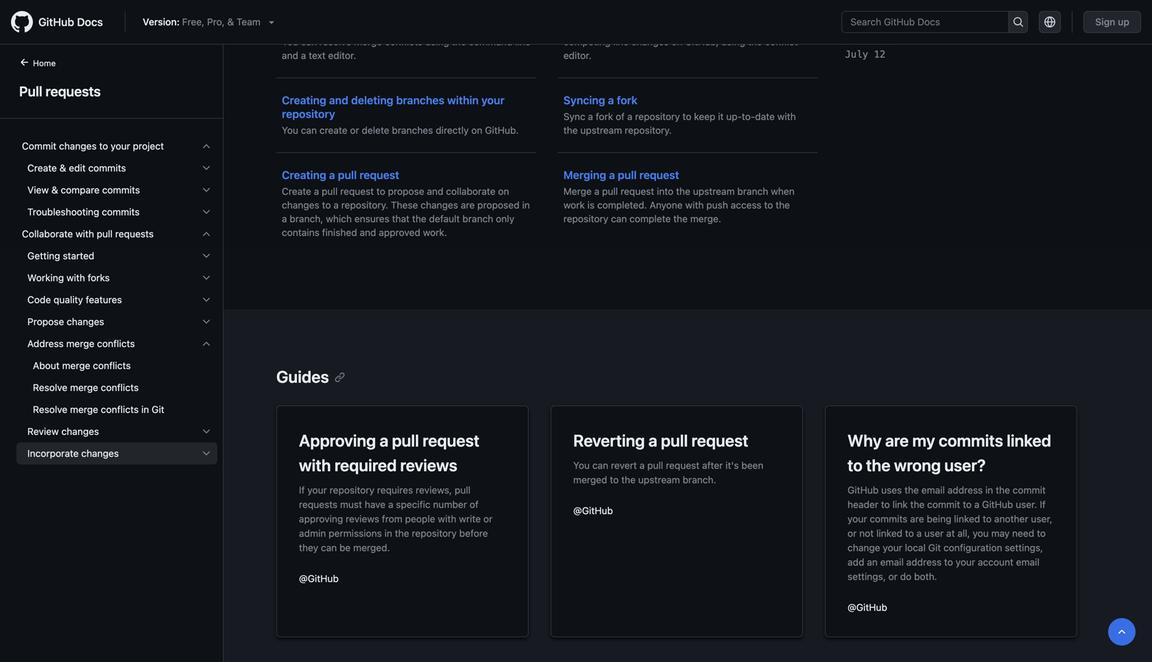 Task type: locate. For each thing, give the bounding box(es) containing it.
sc 9kayk9 0 image inside 'view & compare commits' dropdown button
[[201, 185, 212, 196]]

view
[[27, 184, 49, 196]]

0 horizontal spatial &
[[51, 184, 58, 196]]

commits inside github uses the email address in the commit header to link the commit to a github user. if your commits are being linked to another user, or not linked to a user at all, you may need to change your local git configuration settings, add an email address to your account email settings, or do both.
[[870, 513, 908, 525]]

merge left queue
[[910, 20, 943, 33]]

1 collaborate with pull requests element from the top
[[11, 223, 223, 464]]

and left text
[[282, 50, 298, 61]]

to inside you can revert a pull request after it's been merged to the upstream branch.
[[610, 474, 619, 485]]

reviews
[[400, 456, 458, 475], [346, 513, 379, 525]]

sc 9kayk9 0 image for troubleshooting commits
[[201, 207, 212, 217]]

1 vertical spatial pull
[[19, 83, 42, 99]]

2 vertical spatial are
[[911, 513, 925, 525]]

sc 9kayk9 0 image inside incorporate changes dropdown button
[[201, 448, 212, 459]]

1 horizontal spatial on
[[498, 186, 509, 197]]

merge down address merge conflicts
[[62, 360, 90, 371]]

collaborate with pull requests button
[[16, 223, 217, 245]]

with inside working with forks dropdown button
[[67, 272, 85, 283]]

search image
[[1013, 16, 1024, 27]]

2 horizontal spatial linked
[[1007, 431, 1052, 450]]

0 vertical spatial address
[[948, 484, 983, 496]]

0 horizontal spatial reviews
[[346, 513, 379, 525]]

in inside creating a pull request create a pull request to propose and collaborate on changes to a repository. these changes are proposed in a branch, which ensures that the default branch only contains finished and approved work.
[[522, 199, 530, 211]]

1 vertical spatial github
[[848, 484, 879, 496]]

the up uses
[[867, 456, 891, 475]]

2 editor. from the left
[[564, 50, 592, 61]]

a
[[301, 50, 306, 61], [608, 94, 614, 107], [588, 111, 593, 122], [628, 111, 633, 122], [329, 168, 335, 181], [609, 168, 615, 181], [314, 186, 319, 197], [595, 186, 600, 197], [334, 199, 339, 211], [282, 213, 287, 224], [380, 431, 389, 450], [649, 431, 658, 450], [640, 460, 645, 471], [388, 499, 394, 510], [975, 499, 980, 510], [917, 528, 922, 539]]

1 horizontal spatial reviews
[[400, 456, 458, 475]]

conflicts inside about merge conflicts link
[[93, 360, 131, 371]]

on up proposed
[[498, 186, 509, 197]]

create up branch,
[[282, 186, 311, 197]]

commits down 'view & compare commits' dropdown button
[[102, 206, 140, 217]]

sc 9kayk9 0 image for create & edit commits
[[201, 163, 212, 174]]

0 horizontal spatial git
[[152, 404, 164, 415]]

collaborate with pull requests element containing getting started
[[11, 245, 223, 464]]

2 collaborate with pull requests element from the top
[[11, 245, 223, 464]]

write
[[459, 513, 481, 525]]

merge inside you can resolve merge conflicts using the command line and a text editor.
[[354, 36, 382, 47]]

settings, down an
[[848, 571, 886, 582]]

user?
[[945, 456, 986, 475]]

repository down work
[[564, 213, 609, 224]]

sc 9kayk9 0 image inside code quality features "dropdown button"
[[201, 294, 212, 305]]

on inside you can resolve simple merge conflicts that involve competing line changes on github, using the conflict editor.
[[672, 36, 683, 47]]

3 sc 9kayk9 0 image from the top
[[201, 207, 212, 217]]

2 line from the left
[[613, 36, 629, 47]]

merge down 'resolve merge conflicts'
[[70, 404, 98, 415]]

1 horizontal spatial git
[[929, 542, 941, 553]]

can up merged
[[593, 460, 609, 471]]

1 vertical spatial settings,
[[848, 571, 886, 582]]

1 vertical spatial is
[[588, 199, 595, 211]]

changes inside you can resolve simple merge conflicts that involve competing line changes on github, using the conflict editor.
[[632, 36, 669, 47]]

version:
[[143, 16, 180, 27]]

commits down commit changes to your project dropdown button
[[88, 162, 126, 174]]

reviews up reviews,
[[400, 456, 458, 475]]

can inside merging a pull request merge a pull request into the upstream branch when work is completed. anyone with push access to the repository can complete the merge.
[[611, 213, 627, 224]]

repository. up into
[[625, 125, 672, 136]]

commit up being
[[928, 499, 961, 510]]

2 sc 9kayk9 0 image from the top
[[201, 185, 212, 196]]

conflicts down resolve merge conflicts link
[[101, 404, 139, 415]]

1 horizontal spatial fork
[[617, 94, 638, 107]]

& for view & compare commits
[[51, 184, 58, 196]]

1 commit changes to your project element from the top
[[11, 135, 223, 223]]

revert
[[611, 460, 637, 471]]

upstream down reverting a pull request
[[639, 474, 680, 485]]

fork
[[617, 94, 638, 107], [596, 111, 613, 122]]

1 horizontal spatial are
[[886, 431, 909, 450]]

branch down proposed
[[463, 213, 494, 224]]

1 horizontal spatial that
[[739, 22, 756, 34]]

conflicts inside address merge conflicts dropdown button
[[97, 338, 135, 349]]

conflicts inside resolve merge conflicts link
[[101, 382, 139, 393]]

request up available!
[[867, 20, 907, 33]]

@github
[[574, 505, 613, 516], [299, 573, 339, 584], [848, 602, 888, 613]]

with right date
[[778, 111, 796, 122]]

1 vertical spatial are
[[886, 431, 909, 450]]

0 vertical spatial is
[[981, 20, 990, 33]]

in inside github uses the email address in the commit header to link the commit to a github user. if your commits are being linked to another user, or not linked to a user at all, you may need to change your local git configuration settings, add an email address to your account email settings, or do both.
[[986, 484, 994, 496]]

line right command
[[515, 36, 531, 47]]

5 sc 9kayk9 0 image from the top
[[201, 316, 212, 327]]

requires
[[377, 484, 413, 496]]

1 vertical spatial address
[[907, 556, 942, 568]]

on inside creating a pull request create a pull request to propose and collaborate on changes to a repository. these changes are proposed in a branch, which ensures that the default branch only contains finished and approved work.
[[498, 186, 509, 197]]

1 vertical spatial creating
[[282, 168, 326, 181]]

you can resolve merge conflicts using the command line and a text editor.
[[282, 36, 531, 61]]

0 horizontal spatial address
[[907, 556, 942, 568]]

finished
[[322, 227, 357, 238]]

sc 9kayk9 0 image for commit changes to your project
[[201, 141, 212, 152]]

resolve for resolve merge conflicts in git
[[33, 404, 67, 415]]

is
[[981, 20, 990, 33], [588, 199, 595, 211]]

you can resolve merge conflicts using the command line and a text editor. link
[[282, 0, 531, 73]]

branch inside merging a pull request merge a pull request into the upstream branch when work is completed. anyone with push access to the repository can complete the merge.
[[738, 186, 769, 197]]

can inside you can resolve simple merge conflicts that involve competing line changes on github, using the conflict editor.
[[583, 22, 599, 34]]

0 vertical spatial @github
[[574, 505, 613, 516]]

0 vertical spatial pull
[[846, 20, 865, 33]]

the down the sync
[[564, 125, 578, 136]]

create down commit
[[27, 162, 57, 174]]

conflicts for about merge conflicts
[[93, 360, 131, 371]]

commits inside troubleshooting commits dropdown button
[[102, 206, 140, 217]]

code quality features
[[27, 294, 122, 305]]

branch up access
[[738, 186, 769, 197]]

creating up branch,
[[282, 168, 326, 181]]

sc 9kayk9 0 image inside collaborate with pull requests dropdown button
[[201, 228, 212, 239]]

using left command
[[425, 36, 449, 47]]

anyone
[[650, 199, 683, 211]]

the down when
[[776, 199, 790, 211]]

my
[[913, 431, 936, 450]]

propose
[[388, 186, 425, 197]]

user.
[[1016, 499, 1038, 510]]

sc 9kayk9 0 image for incorporate changes
[[201, 448, 212, 459]]

github for github docs
[[38, 15, 74, 28]]

github for github uses the email address in the commit header to link the commit to a github user. if your commits are being linked to another user, or not linked to a user at all, you may need to change your local git configuration settings, add an email address to your account email settings, or do both.
[[848, 484, 879, 496]]

requests up approving
[[299, 499, 338, 510]]

merge inside pull request merge queue is now generally available! july 12
[[910, 20, 943, 33]]

conflicts down propose changes dropdown button
[[97, 338, 135, 349]]

2 vertical spatial linked
[[877, 528, 903, 539]]

editor. inside you can resolve simple merge conflicts that involve competing line changes on github, using the conflict editor.
[[564, 50, 592, 61]]

the down revert
[[622, 474, 636, 485]]

repository up must
[[330, 484, 375, 496]]

guides
[[276, 367, 329, 386]]

generally
[[1016, 20, 1064, 33]]

repository up create
[[282, 107, 335, 120]]

1 vertical spatial repository.
[[341, 199, 388, 211]]

line
[[515, 36, 531, 47], [613, 36, 629, 47]]

0 vertical spatial commit
[[1013, 484, 1046, 496]]

of
[[616, 111, 625, 122], [470, 499, 479, 510]]

0 horizontal spatial fork
[[596, 111, 613, 122]]

directly
[[436, 125, 469, 136]]

1 horizontal spatial resolve
[[601, 22, 633, 34]]

1 vertical spatial &
[[60, 162, 66, 174]]

0 horizontal spatial create
[[27, 162, 57, 174]]

2 vertical spatial requests
[[299, 499, 338, 510]]

using right "github,"
[[722, 36, 746, 47]]

are inside why are my commits linked to the wrong user?
[[886, 431, 909, 450]]

and inside you can resolve merge conflicts using the command line and a text editor.
[[282, 50, 298, 61]]

1 horizontal spatial @github
[[574, 505, 613, 516]]

upstream inside you can revert a pull request after it's been merged to the upstream branch.
[[639, 474, 680, 485]]

commits for view & compare commits
[[102, 184, 140, 196]]

you inside creating and deleting branches within your repository you can create or delete branches directly on github.
[[282, 125, 298, 136]]

0 horizontal spatial commit
[[928, 499, 961, 510]]

up
[[1118, 16, 1130, 27]]

0 horizontal spatial @github
[[299, 573, 339, 584]]

header
[[848, 499, 879, 510]]

sign up
[[1096, 16, 1130, 27]]

pull requests element
[[0, 56, 224, 661]]

repository. up ensures on the top of page
[[341, 199, 388, 211]]

resolve merge conflicts link
[[16, 377, 217, 399]]

1 vertical spatial git
[[929, 542, 941, 553]]

it's
[[726, 460, 739, 471]]

collaborate with pull requests element
[[11, 223, 223, 464], [11, 245, 223, 464]]

or left delete
[[350, 125, 359, 136]]

collaborate with pull requests
[[22, 228, 154, 239]]

if inside if your repository requires reviews, pull requests must have a specific number of approving reviews from people with write or admin permissions in the repository before they can be merged.
[[299, 484, 305, 496]]

2 commit changes to your project element from the top
[[11, 157, 223, 223]]

2 sc 9kayk9 0 image from the top
[[201, 228, 212, 239]]

in down from
[[385, 528, 392, 539]]

can up the 'competing'
[[583, 22, 599, 34]]

on
[[672, 36, 683, 47], [472, 125, 483, 136], [498, 186, 509, 197]]

1 horizontal spatial is
[[981, 20, 990, 33]]

sc 9kayk9 0 image
[[201, 163, 212, 174], [201, 228, 212, 239], [201, 272, 212, 283], [201, 294, 212, 305], [201, 426, 212, 437]]

linked inside why are my commits linked to the wrong user?
[[1007, 431, 1052, 450]]

sc 9kayk9 0 image inside getting started dropdown button
[[201, 250, 212, 261]]

creating a pull request create a pull request to propose and collaborate on changes to a repository. these changes are proposed in a branch, which ensures that the default branch only contains finished and approved work.
[[282, 168, 530, 238]]

or inside creating and deleting branches within your repository you can create or delete branches directly on github.
[[350, 125, 359, 136]]

1 vertical spatial that
[[392, 213, 410, 224]]

1 horizontal spatial using
[[722, 36, 746, 47]]

create & edit commits
[[27, 162, 126, 174]]

1 vertical spatial create
[[282, 186, 311, 197]]

your up create & edit commits dropdown button
[[111, 140, 130, 152]]

upstream down the sync
[[581, 125, 622, 136]]

push
[[707, 199, 728, 211]]

conflicts inside "resolve merge conflicts in git" link
[[101, 404, 139, 415]]

0 horizontal spatial that
[[392, 213, 410, 224]]

sc 9kayk9 0 image for working with forks
[[201, 272, 212, 283]]

commit
[[1013, 484, 1046, 496], [928, 499, 961, 510]]

2 vertical spatial upstream
[[639, 474, 680, 485]]

merging a pull request merge a pull request into the upstream branch when work is completed. anyone with push access to the repository can complete the merge.
[[564, 168, 795, 224]]

create & edit commits button
[[16, 157, 217, 179]]

view & compare commits button
[[16, 179, 217, 201]]

incorporate changes element
[[11, 443, 223, 464]]

propose changes button
[[16, 311, 217, 333]]

2 vertical spatial @github
[[848, 602, 888, 613]]

requests
[[46, 83, 101, 99], [115, 228, 154, 239], [299, 499, 338, 510]]

1 creating from the top
[[282, 94, 326, 107]]

email down need
[[1017, 556, 1040, 568]]

0 vertical spatial branches
[[396, 94, 445, 107]]

3 sc 9kayk9 0 image from the top
[[201, 272, 212, 283]]

1 vertical spatial of
[[470, 499, 479, 510]]

the up another
[[996, 484, 1011, 496]]

sc 9kayk9 0 image inside create & edit commits dropdown button
[[201, 163, 212, 174]]

repository inside syncing a fork sync a fork of a repository to keep it up-to-date with the upstream repository.
[[635, 111, 680, 122]]

branches left within
[[396, 94, 445, 107]]

0 vertical spatial creating
[[282, 94, 326, 107]]

merge up 'about merge conflicts' at the left bottom of the page
[[66, 338, 94, 349]]

your inside creating and deleting branches within your repository you can create or delete branches directly on github.
[[482, 94, 505, 107]]

7 sc 9kayk9 0 image from the top
[[201, 448, 212, 459]]

1 vertical spatial resolve
[[33, 404, 67, 415]]

2 horizontal spatial requests
[[299, 499, 338, 510]]

0 horizontal spatial branch
[[463, 213, 494, 224]]

pull
[[338, 168, 357, 181], [618, 168, 637, 181], [322, 186, 338, 197], [602, 186, 618, 197], [97, 228, 113, 239], [392, 431, 419, 450], [661, 431, 688, 450], [648, 460, 664, 471], [455, 484, 471, 496]]

after
[[702, 460, 723, 471]]

line right the 'competing'
[[613, 36, 629, 47]]

or inside if your repository requires reviews, pull requests must have a specific number of approving reviews from people with write or admin permissions in the repository before they can be merged.
[[484, 513, 493, 525]]

in
[[522, 199, 530, 211], [141, 404, 149, 415], [986, 484, 994, 496], [385, 528, 392, 539]]

0 vertical spatial linked
[[1007, 431, 1052, 450]]

pull inside collaborate with pull requests dropdown button
[[97, 228, 113, 239]]

0 horizontal spatial of
[[470, 499, 479, 510]]

create
[[27, 162, 57, 174], [282, 186, 311, 197]]

with inside approving a pull request with required reviews
[[299, 456, 331, 475]]

commits inside create & edit commits dropdown button
[[88, 162, 126, 174]]

creating and deleting branches within your repository you can create or delete branches directly on github.
[[282, 94, 519, 136]]

1 sc 9kayk9 0 image from the top
[[201, 163, 212, 174]]

changes down the review changes dropdown button
[[81, 448, 119, 459]]

in right proposed
[[522, 199, 530, 211]]

incorporate changes button
[[16, 443, 217, 464]]

you inside you can resolve simple merge conflicts that involve competing line changes on github, using the conflict editor.
[[564, 22, 580, 34]]

2 horizontal spatial &
[[227, 16, 234, 27]]

sc 9kayk9 0 image for address merge conflicts
[[201, 338, 212, 349]]

home
[[33, 58, 56, 68]]

1 horizontal spatial line
[[613, 36, 629, 47]]

is right work
[[588, 199, 595, 211]]

1 vertical spatial upstream
[[693, 186, 735, 197]]

commit up the user.
[[1013, 484, 1046, 496]]

0 horizontal spatial resolve
[[320, 36, 352, 47]]

sc 9kayk9 0 image
[[201, 141, 212, 152], [201, 185, 212, 196], [201, 207, 212, 217], [201, 250, 212, 261], [201, 316, 212, 327], [201, 338, 212, 349], [201, 448, 212, 459]]

sc 9kayk9 0 image for collaborate with pull requests
[[201, 228, 212, 239]]

0 horizontal spatial requests
[[46, 83, 101, 99]]

review
[[27, 426, 59, 437]]

2 resolve from the top
[[33, 404, 67, 415]]

from
[[382, 513, 403, 525]]

commits for create & edit commits
[[88, 162, 126, 174]]

0 vertical spatial requests
[[46, 83, 101, 99]]

resolve for a
[[601, 22, 633, 34]]

address merge conflicts element
[[11, 333, 223, 421], [11, 355, 223, 421]]

5 sc 9kayk9 0 image from the top
[[201, 426, 212, 437]]

with down the "number"
[[438, 513, 457, 525]]

is left now
[[981, 20, 990, 33]]

1 using from the left
[[425, 36, 449, 47]]

the left command
[[452, 36, 466, 47]]

2 using from the left
[[722, 36, 746, 47]]

with down approving
[[299, 456, 331, 475]]

propose changes
[[27, 316, 104, 327]]

in down resolve merge conflicts link
[[141, 404, 149, 415]]

creating
[[282, 94, 326, 107], [282, 168, 326, 181]]

upstream inside merging a pull request merge a pull request into the upstream branch when work is completed. anyone with push access to the repository can complete the merge.
[[693, 186, 735, 197]]

in down 'user?'
[[986, 484, 994, 496]]

creating up create
[[282, 94, 326, 107]]

0 vertical spatial settings,
[[1005, 542, 1044, 553]]

creating inside creating a pull request create a pull request to propose and collaborate on changes to a repository. these changes are proposed in a branch, which ensures that the default branch only contains finished and approved work.
[[282, 168, 326, 181]]

proposed
[[478, 199, 520, 211]]

1 editor. from the left
[[328, 50, 356, 61]]

0 vertical spatial are
[[461, 199, 475, 211]]

to-
[[742, 111, 755, 122]]

sc 9kayk9 0 image inside address merge conflicts dropdown button
[[201, 338, 212, 349]]

the down "these"
[[412, 213, 427, 224]]

2 vertical spatial on
[[498, 186, 509, 197]]

guides link
[[276, 367, 346, 386]]

1 horizontal spatial pull
[[846, 20, 865, 33]]

pull for pull requests
[[19, 83, 42, 99]]

sign up link
[[1084, 11, 1142, 33]]

0 vertical spatial git
[[152, 404, 164, 415]]

0 vertical spatial fork
[[617, 94, 638, 107]]

None search field
[[842, 11, 1029, 33]]

1 horizontal spatial editor.
[[564, 50, 592, 61]]

reviews up permissions
[[346, 513, 379, 525]]

2 creating from the top
[[282, 168, 326, 181]]

0 vertical spatial on
[[672, 36, 683, 47]]

1 horizontal spatial upstream
[[639, 474, 680, 485]]

to up create & edit commits dropdown button
[[99, 140, 108, 152]]

sc 9kayk9 0 image inside propose changes dropdown button
[[201, 316, 212, 327]]

1 horizontal spatial if
[[1040, 499, 1046, 510]]

can down completed.
[[611, 213, 627, 224]]

commits for why are my commits linked to the wrong user?
[[939, 431, 1004, 450]]

review changes
[[27, 426, 99, 437]]

deleting
[[351, 94, 394, 107]]

changes up "default" at top
[[421, 199, 458, 211]]

& right the pro,
[[227, 16, 234, 27]]

resolve up text
[[320, 36, 352, 47]]

0 horizontal spatial if
[[299, 484, 305, 496]]

to inside dropdown button
[[99, 140, 108, 152]]

resolve down about
[[33, 382, 67, 393]]

resolve inside you can resolve merge conflicts using the command line and a text editor.
[[320, 36, 352, 47]]

2 vertical spatial &
[[51, 184, 58, 196]]

pull
[[846, 20, 865, 33], [19, 83, 42, 99]]

0 horizontal spatial using
[[425, 36, 449, 47]]

pull requests link
[[16, 81, 207, 102]]

linked right not
[[877, 528, 903, 539]]

commits inside why are my commits linked to the wrong user?
[[939, 431, 1004, 450]]

4 sc 9kayk9 0 image from the top
[[201, 250, 212, 261]]

upstream up push
[[693, 186, 735, 197]]

merge up the deleting
[[354, 36, 382, 47]]

need
[[1013, 528, 1035, 539]]

resolve
[[601, 22, 633, 34], [320, 36, 352, 47]]

you
[[564, 22, 580, 34], [282, 36, 298, 47], [282, 125, 298, 136], [574, 460, 590, 471]]

editor. right text
[[328, 50, 356, 61]]

editor.
[[328, 50, 356, 61], [564, 50, 592, 61]]

0 horizontal spatial line
[[515, 36, 531, 47]]

the down from
[[395, 528, 409, 539]]

1 horizontal spatial github
[[848, 484, 879, 496]]

0 vertical spatial repository.
[[625, 125, 672, 136]]

and up "default" at top
[[427, 186, 444, 197]]

1 vertical spatial requests
[[115, 228, 154, 239]]

when
[[771, 186, 795, 197]]

conflicts down about merge conflicts link
[[101, 382, 139, 393]]

on left "github,"
[[672, 36, 683, 47]]

git down user on the right of page
[[929, 542, 941, 553]]

1 horizontal spatial repository.
[[625, 125, 672, 136]]

why
[[848, 431, 882, 450]]

to up all,
[[963, 499, 972, 510]]

1 horizontal spatial address
[[948, 484, 983, 496]]

the inside if your repository requires reviews, pull requests must have a specific number of approving reviews from people with write or admin permissions in the repository before they can be merged.
[[395, 528, 409, 539]]

repository.
[[625, 125, 672, 136], [341, 199, 388, 211]]

you inside you can resolve merge conflicts using the command line and a text editor.
[[282, 36, 298, 47]]

2 address merge conflicts element from the top
[[11, 355, 223, 421]]

the inside why are my commits linked to the wrong user?
[[867, 456, 891, 475]]

request up the branch. at the bottom right of the page
[[666, 460, 700, 471]]

0 vertical spatial github
[[38, 15, 74, 28]]

repository. inside creating a pull request create a pull request to propose and collaborate on changes to a repository. these changes are proposed in a branch, which ensures that the default branch only contains finished and approved work.
[[341, 199, 388, 211]]

4 sc 9kayk9 0 image from the top
[[201, 294, 212, 305]]

create inside dropdown button
[[27, 162, 57, 174]]

pull requests
[[19, 83, 101, 99]]

1 vertical spatial if
[[1040, 499, 1046, 510]]

with up code quality features
[[67, 272, 85, 283]]

1 horizontal spatial settings,
[[1005, 542, 1044, 553]]

0 vertical spatial of
[[616, 111, 625, 122]]

merge down 'about merge conflicts' at the left bottom of the page
[[70, 382, 98, 393]]

1 vertical spatial @github
[[299, 573, 339, 584]]

using inside you can resolve merge conflicts using the command line and a text editor.
[[425, 36, 449, 47]]

1 resolve from the top
[[33, 382, 67, 393]]

resolve inside you can resolve simple merge conflicts that involve competing line changes on github, using the conflict editor.
[[601, 22, 633, 34]]

a inside if your repository requires reviews, pull requests must have a specific number of approving reviews from people with write or admin permissions in the repository before they can be merged.
[[388, 499, 394, 510]]

1 vertical spatial on
[[472, 125, 483, 136]]

commit changes to your project element
[[11, 135, 223, 223], [11, 157, 223, 223]]

creating for repository
[[282, 94, 326, 107]]

2 vertical spatial github
[[983, 499, 1014, 510]]

1 line from the left
[[515, 36, 531, 47]]

repository. inside syncing a fork sync a fork of a repository to keep it up-to-date with the upstream repository.
[[625, 125, 672, 136]]

the right into
[[676, 186, 691, 197]]

requests inside dropdown button
[[115, 228, 154, 239]]

default
[[429, 213, 460, 224]]

pull down home
[[19, 83, 42, 99]]

0 vertical spatial create
[[27, 162, 57, 174]]

on inside creating and deleting branches within your repository you can create or delete branches directly on github.
[[472, 125, 483, 136]]

if up user,
[[1040, 499, 1046, 510]]

1 address merge conflicts element from the top
[[11, 333, 223, 421]]

that left involve
[[739, 22, 756, 34]]

queue
[[946, 20, 978, 33]]

0 vertical spatial that
[[739, 22, 756, 34]]

to left keep
[[683, 111, 692, 122]]

home link
[[14, 57, 78, 71]]

the right link
[[911, 499, 925, 510]]

be
[[340, 542, 351, 553]]

0 horizontal spatial email
[[881, 556, 904, 568]]

commits down create & edit commits dropdown button
[[102, 184, 140, 196]]

commits up 'user?'
[[939, 431, 1004, 450]]

resolve for and
[[320, 36, 352, 47]]

your up approving
[[308, 484, 327, 496]]

the inside syncing a fork sync a fork of a repository to keep it up-to-date with the upstream repository.
[[564, 125, 578, 136]]

about
[[33, 360, 60, 371]]

conflict
[[765, 36, 798, 47]]

address merge conflicts element containing address merge conflicts
[[11, 333, 223, 421]]

july 12 element
[[846, 49, 886, 60]]

github up the header
[[848, 484, 879, 496]]

0 vertical spatial reviews
[[400, 456, 458, 475]]

settings, down need
[[1005, 542, 1044, 553]]

1 horizontal spatial branch
[[738, 186, 769, 197]]

git down resolve merge conflicts link
[[152, 404, 164, 415]]

request
[[867, 20, 907, 33], [360, 168, 400, 181], [640, 168, 680, 181], [340, 186, 374, 197], [621, 186, 655, 197], [423, 431, 480, 450], [692, 431, 749, 450], [666, 460, 700, 471]]

troubleshooting
[[27, 206, 99, 217]]

merge inside you can resolve simple merge conflicts that involve competing line changes on github, using the conflict editor.
[[667, 22, 696, 34]]

6 sc 9kayk9 0 image from the top
[[201, 338, 212, 349]]

merge.
[[691, 213, 722, 224]]

0 horizontal spatial on
[[472, 125, 483, 136]]

in inside if your repository requires reviews, pull requests must have a specific number of approving reviews from people with write or admin permissions in the repository before they can be merged.
[[385, 528, 392, 539]]

pull for pull request merge queue is now generally available! july 12
[[846, 20, 865, 33]]

0 vertical spatial &
[[227, 16, 234, 27]]

requests down troubleshooting commits dropdown button
[[115, 228, 154, 239]]

0 horizontal spatial upstream
[[581, 125, 622, 136]]

conflicts inside you can resolve merge conflicts using the command line and a text editor.
[[385, 36, 423, 47]]

changes up the incorporate changes
[[61, 426, 99, 437]]

creating for pull
[[282, 168, 326, 181]]

request inside pull request merge queue is now generally available! july 12
[[867, 20, 907, 33]]

on right the directly at top
[[472, 125, 483, 136]]

1 horizontal spatial of
[[616, 111, 625, 122]]

tooltip
[[1109, 618, 1136, 646]]

pull inside pull request merge queue is now generally available! july 12
[[846, 20, 865, 33]]

0 horizontal spatial editor.
[[328, 50, 356, 61]]

1 vertical spatial branches
[[392, 125, 433, 136]]

branch.
[[683, 474, 717, 485]]

1 vertical spatial resolve
[[320, 36, 352, 47]]

1 sc 9kayk9 0 image from the top
[[201, 141, 212, 152]]

settings,
[[1005, 542, 1044, 553], [848, 571, 886, 582]]

0 vertical spatial branch
[[738, 186, 769, 197]]

with inside if your repository requires reviews, pull requests must have a specific number of approving reviews from people with write or admin permissions in the repository before they can be merged.
[[438, 513, 457, 525]]



Task type: vqa. For each thing, say whether or not it's contained in the screenshot.
Enterprise within the Understand GitHub Enterprise Importer
no



Task type: describe. For each thing, give the bounding box(es) containing it.
been
[[742, 460, 764, 471]]

a inside you can resolve merge conflicts using the command line and a text editor.
[[301, 50, 306, 61]]

may
[[992, 528, 1010, 539]]

merged
[[574, 474, 608, 485]]

free,
[[182, 16, 205, 27]]

select language: current language is english image
[[1045, 16, 1056, 27]]

edit
[[69, 162, 86, 174]]

changes up address merge conflicts
[[67, 316, 104, 327]]

sync
[[564, 111, 586, 122]]

branch inside creating a pull request create a pull request to propose and collaborate on changes to a repository. these changes are proposed in a branch, which ensures that the default branch only contains finished and approved work.
[[463, 213, 494, 224]]

you for you can resolve merge conflicts using the command line and a text editor.
[[282, 36, 298, 47]]

git inside the address merge conflicts element
[[152, 404, 164, 415]]

your left local
[[883, 542, 903, 553]]

scroll to top image
[[1117, 626, 1128, 637]]

compare
[[61, 184, 100, 196]]

getting started button
[[16, 245, 217, 267]]

delete
[[362, 125, 390, 136]]

editor. inside you can resolve merge conflicts using the command line and a text editor.
[[328, 50, 356, 61]]

that inside you can resolve simple merge conflicts that involve competing line changes on github, using the conflict editor.
[[739, 22, 756, 34]]

or left not
[[848, 528, 857, 539]]

using inside you can resolve simple merge conflicts that involve competing line changes on github, using the conflict editor.
[[722, 36, 746, 47]]

the inside creating a pull request create a pull request to propose and collaborate on changes to a repository. these changes are proposed in a branch, which ensures that the default branch only contains finished and approved work.
[[412, 213, 427, 224]]

account
[[978, 556, 1014, 568]]

with inside collaborate with pull requests dropdown button
[[76, 228, 94, 239]]

is inside pull request merge queue is now generally available! july 12
[[981, 20, 990, 33]]

to inside syncing a fork sync a fork of a repository to keep it up-to-date with the upstream repository.
[[683, 111, 692, 122]]

date
[[755, 111, 775, 122]]

pro,
[[207, 16, 225, 27]]

approving
[[299, 513, 343, 525]]

github uses the email address in the commit header to link the commit to a github user. if your commits are being linked to another user, or not linked to a user at all, you may need to change your local git configuration settings, add an email address to your account email settings, or do both.
[[848, 484, 1053, 582]]

of inside syncing a fork sync a fork of a repository to keep it up-to-date with the upstream repository.
[[616, 111, 625, 122]]

pull inside if your repository requires reviews, pull requests must have a specific number of approving reviews from people with write or admin permissions in the repository before they can be merged.
[[455, 484, 471, 496]]

@github for approving a pull request with required reviews
[[299, 573, 339, 584]]

have
[[365, 499, 386, 510]]

upstream inside syncing a fork sync a fork of a repository to keep it up-to-date with the upstream repository.
[[581, 125, 622, 136]]

wrong
[[894, 456, 941, 475]]

merge
[[564, 186, 592, 197]]

keep
[[694, 111, 716, 122]]

sc 9kayk9 0 image for getting started
[[201, 250, 212, 261]]

code quality features button
[[16, 289, 217, 311]]

pull request merge queue is now generally available! july 12
[[846, 20, 1064, 60]]

address
[[27, 338, 64, 349]]

troubleshooting commits button
[[16, 201, 217, 223]]

to down configuration
[[945, 556, 954, 568]]

which
[[326, 213, 352, 224]]

sc 9kayk9 0 image for propose changes
[[201, 316, 212, 327]]

or left 'do'
[[889, 571, 898, 582]]

0 horizontal spatial settings,
[[848, 571, 886, 582]]

@github for why are my commits linked to the wrong user?
[[848, 602, 888, 613]]

to up local
[[906, 528, 914, 539]]

another
[[995, 513, 1029, 525]]

requests inside if your repository requires reviews, pull requests must have a specific number of approving reviews from people with write or admin permissions in the repository before they can be merged.
[[299, 499, 338, 510]]

repository down people
[[412, 528, 457, 539]]

commit changes to your project element containing commit changes to your project
[[11, 135, 223, 223]]

merge inside "resolve merge conflicts in git" link
[[70, 404, 98, 415]]

triangle down image
[[266, 16, 277, 27]]

you can resolve simple merge conflicts that involve competing line changes on github, using the conflict editor.
[[564, 22, 798, 61]]

it
[[718, 111, 724, 122]]

request inside you can revert a pull request after it's been merged to the upstream branch.
[[666, 460, 700, 471]]

to down user,
[[1037, 528, 1046, 539]]

admin
[[299, 528, 326, 539]]

review changes button
[[16, 421, 217, 443]]

1 vertical spatial fork
[[596, 111, 613, 122]]

conflicts inside you can resolve simple merge conflicts that involve competing line changes on github, using the conflict editor.
[[698, 22, 736, 34]]

access
[[731, 199, 762, 211]]

competing
[[564, 36, 611, 47]]

approved
[[379, 227, 421, 238]]

these
[[391, 199, 418, 211]]

@github for reverting a pull request
[[574, 505, 613, 516]]

request inside approving a pull request with required reviews
[[423, 431, 480, 450]]

syncing
[[564, 94, 606, 107]]

docs
[[77, 15, 103, 28]]

troubleshooting commits
[[27, 206, 140, 217]]

text
[[309, 50, 326, 61]]

merge inside about merge conflicts link
[[62, 360, 90, 371]]

your inside dropdown button
[[111, 140, 130, 152]]

to up you
[[983, 513, 992, 525]]

to inside why are my commits linked to the wrong user?
[[848, 456, 863, 475]]

add
[[848, 556, 865, 568]]

now
[[992, 20, 1014, 33]]

are inside github uses the email address in the commit header to link the commit to a github user. if your commits are being linked to another user, or not linked to a user at all, you may need to change your local git configuration settings, add an email address to your account email settings, or do both.
[[911, 513, 925, 525]]

merged.
[[353, 542, 390, 553]]

reverting a pull request
[[574, 431, 749, 450]]

you
[[973, 528, 989, 539]]

1 vertical spatial commit
[[928, 499, 961, 510]]

view & compare commits
[[27, 184, 140, 196]]

in inside the address merge conflicts element
[[141, 404, 149, 415]]

can inside creating and deleting branches within your repository you can create or delete branches directly on github.
[[301, 125, 317, 136]]

merging
[[564, 168, 607, 181]]

the inside you can resolve simple merge conflicts that involve competing line changes on github, using the conflict editor.
[[748, 36, 763, 47]]

your down the header
[[848, 513, 868, 525]]

changes up edit
[[59, 140, 97, 152]]

sign
[[1096, 16, 1116, 27]]

sc 9kayk9 0 image for code quality features
[[201, 294, 212, 305]]

request up propose
[[360, 168, 400, 181]]

and inside creating and deleting branches within your repository you can create or delete branches directly on github.
[[329, 94, 349, 107]]

configuration
[[944, 542, 1003, 553]]

are inside creating a pull request create a pull request to propose and collaborate on changes to a repository. these changes are proposed in a branch, which ensures that the default branch only contains finished and approved work.
[[461, 199, 475, 211]]

merge inside resolve merge conflicts link
[[70, 382, 98, 393]]

& for create & edit commits
[[60, 162, 66, 174]]

the down anyone
[[674, 213, 688, 224]]

is inside merging a pull request merge a pull request into the upstream branch when work is completed. anyone with push access to the repository can complete the merge.
[[588, 199, 595, 211]]

address merge conflicts element containing about merge conflicts
[[11, 355, 223, 421]]

being
[[927, 513, 952, 525]]

2 horizontal spatial email
[[1017, 556, 1040, 568]]

getting started
[[27, 250, 94, 261]]

sc 9kayk9 0 image for review changes
[[201, 426, 212, 437]]

to left propose
[[377, 186, 386, 197]]

you for you can resolve simple merge conflicts that involve competing line changes on github, using the conflict editor.
[[564, 22, 580, 34]]

resolve merge conflicts in git
[[33, 404, 164, 415]]

repository inside merging a pull request merge a pull request into the upstream branch when work is completed. anyone with push access to the repository can complete the merge.
[[564, 213, 609, 224]]

must
[[340, 499, 362, 510]]

to up the which
[[322, 199, 331, 211]]

github.
[[485, 125, 519, 136]]

reverting
[[574, 431, 645, 450]]

create inside creating a pull request create a pull request to propose and collaborate on changes to a repository. these changes are proposed in a branch, which ensures that the default branch only contains finished and approved work.
[[282, 186, 311, 197]]

team
[[237, 16, 261, 27]]

request up ensures on the top of page
[[340, 186, 374, 197]]

reviews,
[[416, 484, 452, 496]]

can inside you can resolve merge conflicts using the command line and a text editor.
[[301, 36, 317, 47]]

project
[[133, 140, 164, 152]]

number
[[433, 499, 467, 510]]

request up after at the bottom right of the page
[[692, 431, 749, 450]]

you for you can revert a pull request after it's been merged to the upstream branch.
[[574, 460, 590, 471]]

merge inside address merge conflicts dropdown button
[[66, 338, 94, 349]]

request up into
[[640, 168, 680, 181]]

pull inside you can revert a pull request after it's been merged to the upstream branch.
[[648, 460, 664, 471]]

why are my commits linked to the wrong user?
[[848, 431, 1052, 475]]

conflicts for resolve merge conflicts
[[101, 382, 139, 393]]

an
[[867, 556, 878, 568]]

github docs link
[[11, 11, 114, 33]]

the inside you can resolve merge conflicts using the command line and a text editor.
[[452, 36, 466, 47]]

syncing a fork sync a fork of a repository to keep it up-to-date with the upstream repository.
[[564, 94, 796, 136]]

started
[[63, 250, 94, 261]]

your down configuration
[[956, 556, 976, 568]]

can inside you can revert a pull request after it's been merged to the upstream branch.
[[593, 460, 609, 471]]

1 horizontal spatial email
[[922, 484, 945, 496]]

simple
[[636, 22, 665, 34]]

to inside merging a pull request merge a pull request into the upstream branch when work is completed. anyone with push access to the repository can complete the merge.
[[765, 199, 773, 211]]

address merge conflicts button
[[16, 333, 217, 355]]

and down ensures on the top of page
[[360, 227, 376, 238]]

quality
[[54, 294, 83, 305]]

july
[[846, 49, 869, 60]]

github docs
[[38, 15, 103, 28]]

pull inside approving a pull request with required reviews
[[392, 431, 419, 450]]

your inside if your repository requires reviews, pull requests must have a specific number of approving reviews from people with write or admin permissions in the repository before they can be merged.
[[308, 484, 327, 496]]

resolve merge conflicts in git link
[[16, 399, 217, 421]]

can inside if your repository requires reviews, pull requests must have a specific number of approving reviews from people with write or admin permissions in the repository before they can be merged.
[[321, 542, 337, 553]]

git inside github uses the email address in the commit header to link the commit to a github user. if your commits are being linked to another user, or not linked to a user at all, you may need to change your local git configuration settings, add an email address to your account email settings, or do both.
[[929, 542, 941, 553]]

Search GitHub Docs search field
[[843, 12, 1009, 32]]

if inside github uses the email address in the commit header to link the commit to a github user. if your commits are being linked to another user, or not linked to a user at all, you may need to change your local git configuration settings, add an email address to your account email settings, or do both.
[[1040, 499, 1046, 510]]

specific
[[396, 499, 431, 510]]

commit changes to your project
[[22, 140, 164, 152]]

the inside you can revert a pull request after it's been merged to the upstream branch.
[[622, 474, 636, 485]]

address merge conflicts
[[27, 338, 135, 349]]

1 horizontal spatial commit
[[1013, 484, 1046, 496]]

sc 9kayk9 0 image for view & compare commits
[[201, 185, 212, 196]]

0 horizontal spatial linked
[[877, 528, 903, 539]]

of inside if your repository requires reviews, pull requests must have a specific number of approving reviews from people with write or admin permissions in the repository before they can be merged.
[[470, 499, 479, 510]]

line inside you can resolve merge conflicts using the command line and a text editor.
[[515, 36, 531, 47]]

local
[[905, 542, 926, 553]]

a inside approving a pull request with required reviews
[[380, 431, 389, 450]]

complete
[[630, 213, 671, 224]]

collaborate with pull requests element containing collaborate with pull requests
[[11, 223, 223, 464]]

request up completed.
[[621, 186, 655, 197]]

the up link
[[905, 484, 919, 496]]

contains
[[282, 227, 320, 238]]

changes up branch,
[[282, 199, 320, 211]]

that inside creating a pull request create a pull request to propose and collaborate on changes to a repository. these changes are proposed in a branch, which ensures that the default branch only contains finished and approved work.
[[392, 213, 410, 224]]

resolve for resolve merge conflicts
[[33, 382, 67, 393]]

conflicts for resolve merge conflicts in git
[[101, 404, 139, 415]]

reviews inside if your repository requires reviews, pull requests must have a specific number of approving reviews from people with write or admin permissions in the repository before they can be merged.
[[346, 513, 379, 525]]

a inside you can revert a pull request after it's been merged to the upstream branch.
[[640, 460, 645, 471]]

user
[[925, 528, 944, 539]]

with inside syncing a fork sync a fork of a repository to keep it up-to-date with the upstream repository.
[[778, 111, 796, 122]]

reviews inside approving a pull request with required reviews
[[400, 456, 458, 475]]

with inside merging a pull request merge a pull request into the upstream branch when work is completed. anyone with push access to the repository can complete the merge.
[[686, 199, 704, 211]]

conflicts for address merge conflicts
[[97, 338, 135, 349]]

code
[[27, 294, 51, 305]]

working with forks
[[27, 272, 110, 283]]

commit changes to your project element containing create & edit commits
[[11, 157, 223, 223]]

ensures
[[355, 213, 390, 224]]

not
[[860, 528, 874, 539]]

1 horizontal spatial linked
[[955, 513, 981, 525]]

repository inside creating and deleting branches within your repository you can create or delete branches directly on github.
[[282, 107, 335, 120]]

to left link
[[881, 499, 890, 510]]

involve
[[759, 22, 790, 34]]

line inside you can resolve simple merge conflicts that involve competing line changes on github, using the conflict editor.
[[613, 36, 629, 47]]

if your repository requires reviews, pull requests must have a specific number of approving reviews from people with write or admin permissions in the repository before they can be merged.
[[299, 484, 493, 553]]



